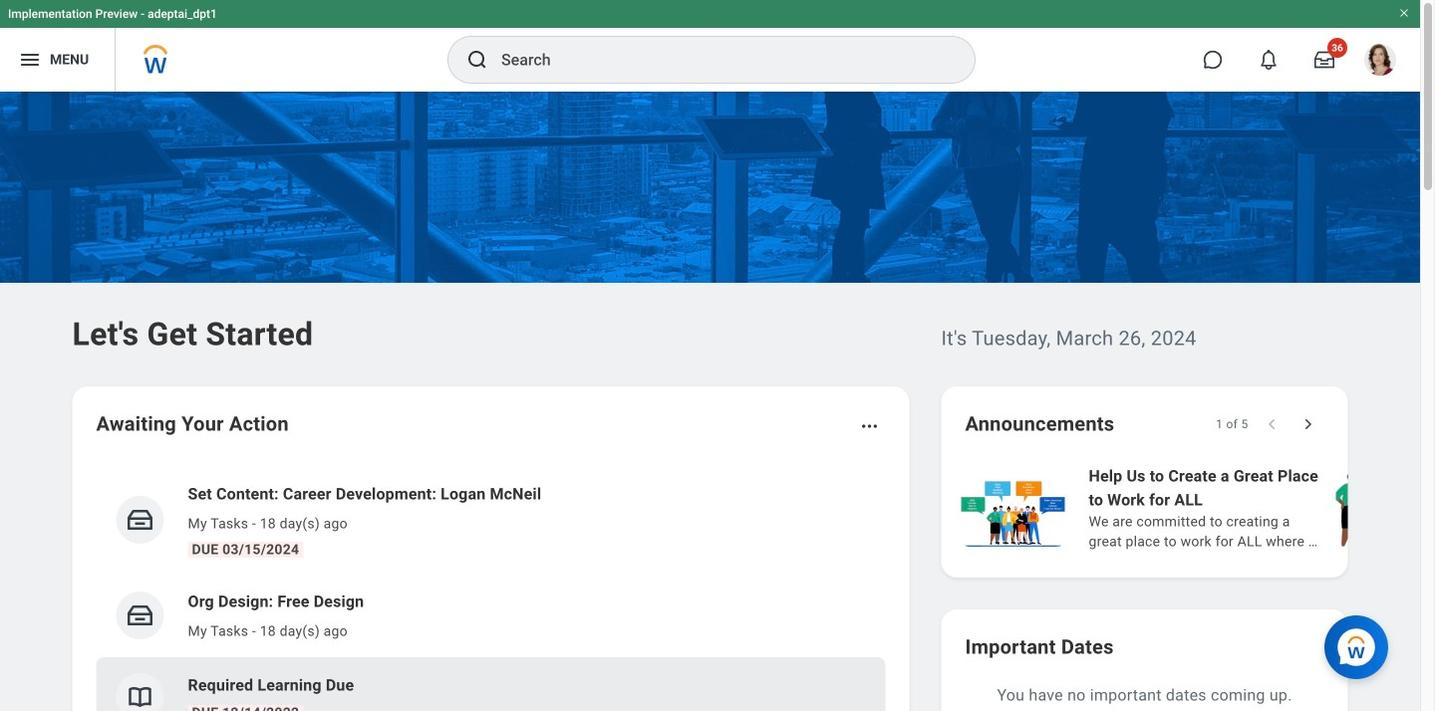 Task type: locate. For each thing, give the bounding box(es) containing it.
chevron right small image
[[1298, 415, 1318, 435]]

close environment banner image
[[1398, 7, 1410, 19]]

Search Workday  search field
[[501, 38, 934, 82]]

book open image
[[125, 683, 155, 712]]

status
[[1216, 417, 1248, 433]]

list
[[957, 462, 1435, 554], [96, 466, 886, 712]]

main content
[[0, 92, 1435, 712]]

inbox image
[[125, 505, 155, 535]]

banner
[[0, 0, 1420, 92]]

notifications large image
[[1259, 50, 1279, 70]]

list item
[[96, 658, 886, 712]]



Task type: describe. For each thing, give the bounding box(es) containing it.
0 horizontal spatial list
[[96, 466, 886, 712]]

justify image
[[18, 48, 42, 72]]

inbox image
[[125, 601, 155, 631]]

related actions image
[[860, 417, 880, 437]]

profile logan mcneil image
[[1364, 44, 1396, 80]]

chevron left small image
[[1262, 415, 1282, 435]]

1 horizontal spatial list
[[957, 462, 1435, 554]]

inbox large image
[[1315, 50, 1335, 70]]

search image
[[465, 48, 489, 72]]



Task type: vqa. For each thing, say whether or not it's contained in the screenshot.
Course
no



